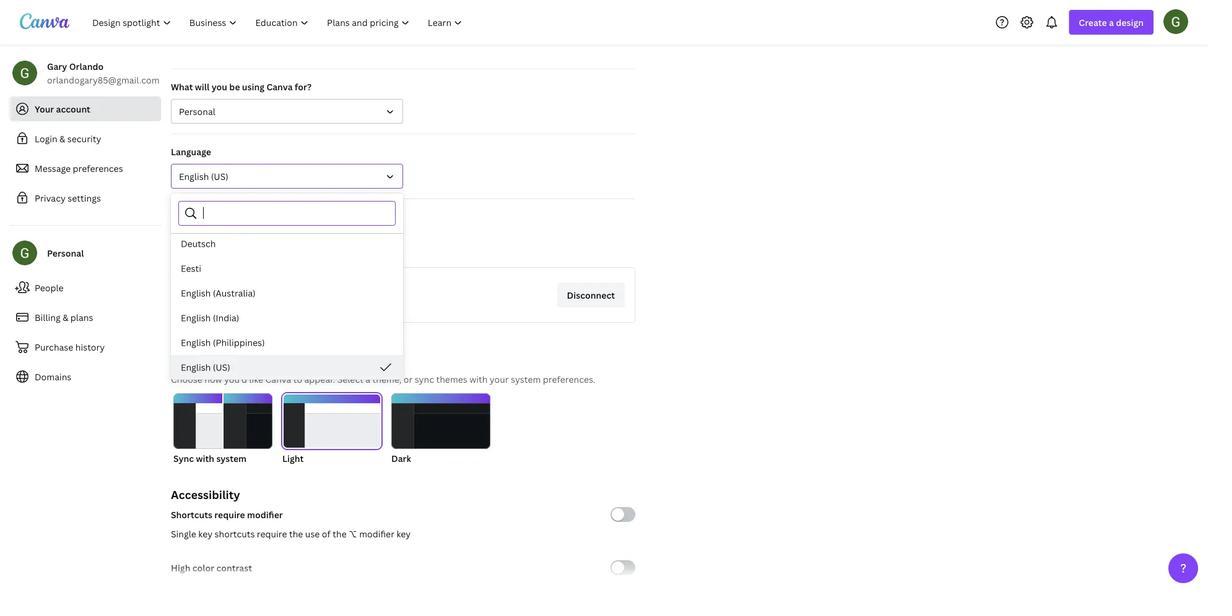 Task type: describe. For each thing, give the bounding box(es) containing it.
account
[[56, 103, 90, 115]]

theme,
[[373, 374, 402, 385]]

system inside "theme choose how you'd like canva to appear. select a theme, or sync themes with your system preferences."
[[511, 374, 541, 385]]

you for will
[[212, 81, 227, 93]]

using
[[242, 81, 264, 93]]

your account
[[35, 103, 90, 115]]

& for login
[[60, 133, 65, 145]]

gary orlando image
[[1164, 9, 1188, 34]]

Light button
[[282, 394, 381, 466]]

create a design button
[[1069, 10, 1154, 35]]

login
[[35, 133, 57, 145]]

like
[[249, 374, 263, 385]]

theme
[[171, 353, 208, 368]]

in
[[288, 245, 295, 257]]

canva for what
[[267, 81, 293, 93]]

(us) inside option
[[213, 362, 230, 374]]

1 vertical spatial modifier
[[359, 529, 394, 540]]

design
[[1116, 16, 1144, 28]]

deutsch
[[181, 238, 216, 250]]

choose
[[171, 374, 202, 385]]

security
[[67, 133, 101, 145]]

gary inside the google gary orlando
[[226, 300, 246, 312]]

purchase history
[[35, 342, 105, 353]]

english (australia) button
[[171, 281, 403, 306]]

english (philippines) option
[[171, 331, 403, 355]]

1 horizontal spatial use
[[305, 529, 320, 540]]

contrast
[[216, 563, 252, 574]]

message
[[35, 163, 71, 174]]

Dark button
[[391, 394, 490, 466]]

0 vertical spatial (us)
[[211, 171, 228, 182]]

english (india)
[[181, 312, 239, 324]]

what will you be using canva for?
[[171, 81, 312, 93]]

that
[[208, 245, 226, 257]]

create a design
[[1079, 16, 1144, 28]]

orlandogary85@gmail.com
[[47, 74, 159, 86]]

your
[[35, 103, 54, 115]]

english (us) button
[[171, 355, 403, 380]]

language
[[171, 146, 211, 158]]

themes
[[436, 374, 467, 385]]

log
[[273, 245, 286, 257]]

english (philippines)
[[181, 337, 265, 349]]

privacy settings
[[35, 192, 101, 204]]

be
[[229, 81, 240, 93]]

login & security
[[35, 133, 101, 145]]

(india)
[[213, 312, 239, 324]]

to left log
[[262, 245, 271, 257]]

you'd
[[224, 374, 247, 385]]

domains link
[[10, 365, 161, 390]]

how
[[204, 374, 222, 385]]

single
[[171, 529, 196, 540]]

purchase
[[35, 342, 73, 353]]

high color contrast
[[171, 563, 252, 574]]

& for billing
[[63, 312, 68, 324]]

history
[[75, 342, 105, 353]]

create
[[1079, 16, 1107, 28]]

english for english (australia) button
[[181, 288, 211, 299]]

people link
[[10, 276, 161, 300]]

english (india) button
[[171, 306, 403, 331]]

1 vertical spatial require
[[257, 529, 287, 540]]

select
[[337, 374, 363, 385]]

settings
[[68, 192, 101, 204]]

2 key from the left
[[397, 529, 411, 540]]

will
[[195, 81, 210, 93]]

message preferences
[[35, 163, 123, 174]]

english (us) option
[[171, 355, 403, 380]]

shortcuts
[[171, 509, 212, 521]]

login & security link
[[10, 126, 161, 151]]

0 vertical spatial modifier
[[247, 509, 283, 521]]

with inside sync with system button
[[196, 453, 214, 465]]

english for english (philippines) "button"
[[181, 337, 211, 349]]

0 vertical spatial use
[[245, 245, 260, 257]]



Task type: locate. For each thing, give the bounding box(es) containing it.
1 vertical spatial gary
[[226, 300, 246, 312]]

canva inside "theme choose how you'd like canva to appear. select a theme, or sync themes with your system preferences."
[[265, 374, 291, 385]]

english left the "(india)"
[[181, 312, 211, 324]]

what
[[171, 81, 193, 93]]

0 horizontal spatial orlando
[[69, 60, 104, 72]]

light
[[282, 453, 304, 465]]

domains
[[35, 371, 71, 383]]

privacy settings link
[[10, 186, 161, 211]]

use left "of"
[[305, 529, 320, 540]]

0 vertical spatial canva
[[267, 81, 293, 93]]

1 vertical spatial use
[[305, 529, 320, 540]]

a left design
[[1109, 16, 1114, 28]]

gary inside gary orlando orlandogary85@gmail.com
[[47, 60, 67, 72]]

social
[[219, 211, 244, 223]]

billing
[[35, 312, 61, 324]]

0 vertical spatial system
[[511, 374, 541, 385]]

or
[[404, 374, 413, 385]]

None search field
[[203, 202, 388, 225]]

sync
[[173, 453, 194, 465]]

english inside "button"
[[181, 337, 211, 349]]

google gary orlando
[[226, 284, 282, 312]]

canva right in
[[309, 245, 335, 257]]

accessibility
[[171, 488, 240, 503]]

with left your
[[469, 374, 488, 385]]

english (us)
[[179, 171, 228, 182], [181, 362, 230, 374]]

sync with system
[[173, 453, 247, 465]]

deutsch button
[[171, 232, 403, 256]]

with inside "theme choose how you'd like canva to appear. select a theme, or sync themes with your system preferences."
[[469, 374, 488, 385]]

english (india) option
[[171, 306, 403, 331]]

require
[[214, 509, 245, 521], [257, 529, 287, 540]]

google
[[226, 284, 256, 296]]

billing & plans
[[35, 312, 93, 324]]

(us)
[[211, 171, 228, 182], [213, 362, 230, 374]]

1 horizontal spatial the
[[333, 529, 347, 540]]

shortcuts require modifier
[[171, 509, 283, 521]]

to
[[262, 245, 271, 257], [298, 245, 306, 257], [293, 374, 302, 385]]

people
[[35, 282, 64, 294]]

require right shortcuts
[[257, 529, 287, 540]]

english (australia)
[[181, 288, 256, 299]]

the left "of"
[[289, 529, 303, 540]]

english for english (india) button
[[181, 312, 211, 324]]

a right select
[[366, 374, 370, 385]]

0 horizontal spatial system
[[216, 453, 247, 465]]

to right in
[[298, 245, 306, 257]]

gary down (australia)
[[226, 300, 246, 312]]

key right ⌥ on the bottom of page
[[397, 529, 411, 540]]

orlando inside the google gary orlando
[[248, 300, 282, 312]]

privacy
[[35, 192, 66, 204]]

key right single
[[198, 529, 213, 540]]

1 vertical spatial system
[[216, 453, 247, 465]]

services
[[171, 245, 206, 257]]

english up the theme at the left
[[181, 337, 211, 349]]

plans
[[71, 312, 93, 324]]

1 horizontal spatial personal
[[179, 106, 215, 117]]

you for that
[[228, 245, 243, 257]]

0 horizontal spatial require
[[214, 509, 245, 521]]

& left plans
[[63, 312, 68, 324]]

0 vertical spatial &
[[60, 133, 65, 145]]

english down eesti
[[181, 288, 211, 299]]

system inside sync with system button
[[216, 453, 247, 465]]

use left log
[[245, 245, 260, 257]]

(us) down language
[[211, 171, 228, 182]]

0 vertical spatial require
[[214, 509, 245, 521]]

1 vertical spatial with
[[196, 453, 214, 465]]

(us) down english (philippines)
[[213, 362, 230, 374]]

english down english (philippines)
[[181, 362, 211, 374]]

top level navigation element
[[84, 10, 473, 35]]

(australia)
[[213, 288, 256, 299]]

color
[[192, 563, 214, 574]]

0 vertical spatial a
[[1109, 16, 1114, 28]]

of
[[322, 529, 331, 540]]

0 vertical spatial english (us)
[[179, 171, 228, 182]]

with right sync
[[196, 453, 214, 465]]

0 vertical spatial orlando
[[69, 60, 104, 72]]

deutsch option
[[171, 232, 403, 256]]

&
[[60, 133, 65, 145], [63, 312, 68, 324]]

(philippines)
[[213, 337, 265, 349]]

1 the from the left
[[289, 529, 303, 540]]

0 vertical spatial you
[[212, 81, 227, 93]]

gary up your account
[[47, 60, 67, 72]]

billing & plans link
[[10, 305, 161, 330]]

high
[[171, 563, 190, 574]]

english
[[179, 171, 209, 182], [181, 288, 211, 299], [181, 312, 211, 324], [181, 337, 211, 349], [181, 362, 211, 374]]

Language: English (US) button
[[171, 164, 403, 189]]

0 horizontal spatial use
[[245, 245, 260, 257]]

a inside "theme choose how you'd like canva to appear. select a theme, or sync themes with your system preferences."
[[366, 374, 370, 385]]

english inside option
[[181, 312, 211, 324]]

connected social accounts
[[171, 211, 285, 223]]

modifier right ⌥ on the bottom of page
[[359, 529, 394, 540]]

english (us) down language
[[179, 171, 228, 182]]

1 horizontal spatial key
[[397, 529, 411, 540]]

personal inside button
[[179, 106, 215, 117]]

orlando inside gary orlando orlandogary85@gmail.com
[[69, 60, 104, 72]]

0 horizontal spatial key
[[198, 529, 213, 540]]

for?
[[295, 81, 312, 93]]

0 horizontal spatial gary
[[47, 60, 67, 72]]

gary
[[47, 60, 67, 72], [226, 300, 246, 312]]

a
[[1109, 16, 1114, 28], [366, 374, 370, 385]]

0 vertical spatial personal
[[179, 106, 215, 117]]

english (australia) option
[[171, 281, 403, 306]]

0 horizontal spatial with
[[196, 453, 214, 465]]

orlando
[[69, 60, 104, 72], [248, 300, 282, 312]]

the left ⌥ on the bottom of page
[[333, 529, 347, 540]]

personal up people
[[47, 247, 84, 259]]

appear.
[[304, 374, 335, 385]]

0 horizontal spatial personal
[[47, 247, 84, 259]]

to left appear.
[[293, 374, 302, 385]]

eesti button
[[171, 256, 403, 281]]

canva for theme
[[265, 374, 291, 385]]

0 horizontal spatial modifier
[[247, 509, 283, 521]]

1 vertical spatial a
[[366, 374, 370, 385]]

0 vertical spatial gary
[[47, 60, 67, 72]]

& inside billing & plans link
[[63, 312, 68, 324]]

accounts
[[246, 211, 285, 223]]

english inside button
[[181, 288, 211, 299]]

to inside "theme choose how you'd like canva to appear. select a theme, or sync themes with your system preferences."
[[293, 374, 302, 385]]

preferences
[[73, 163, 123, 174]]

1 key from the left
[[198, 529, 213, 540]]

connected
[[171, 211, 217, 223]]

preferences.
[[543, 374, 595, 385]]

1 horizontal spatial system
[[511, 374, 541, 385]]

& inside login & security link
[[60, 133, 65, 145]]

personal
[[179, 106, 215, 117], [47, 247, 84, 259]]

english (us) inside option
[[181, 362, 230, 374]]

the
[[289, 529, 303, 540], [333, 529, 347, 540]]

1 vertical spatial personal
[[47, 247, 84, 259]]

Personal button
[[171, 99, 403, 124]]

modifier
[[247, 509, 283, 521], [359, 529, 394, 540]]

0 horizontal spatial a
[[366, 374, 370, 385]]

0 horizontal spatial the
[[289, 529, 303, 540]]

key
[[198, 529, 213, 540], [397, 529, 411, 540]]

your account link
[[10, 97, 161, 121]]

0 vertical spatial with
[[469, 374, 488, 385]]

sync
[[415, 374, 434, 385]]

1 horizontal spatial gary
[[226, 300, 246, 312]]

1 horizontal spatial with
[[469, 374, 488, 385]]

gary orlando orlandogary85@gmail.com
[[47, 60, 159, 86]]

a inside 'dropdown button'
[[1109, 16, 1114, 28]]

english down language
[[179, 171, 209, 182]]

disconnect button
[[557, 283, 625, 308]]

1 horizontal spatial modifier
[[359, 529, 394, 540]]

system up accessibility
[[216, 453, 247, 465]]

1 vertical spatial (us)
[[213, 362, 230, 374]]

personal down will
[[179, 106, 215, 117]]

canva right like
[[265, 374, 291, 385]]

shortcuts
[[215, 529, 255, 540]]

2 the from the left
[[333, 529, 347, 540]]

dark
[[391, 453, 411, 465]]

system
[[511, 374, 541, 385], [216, 453, 247, 465]]

1 horizontal spatial orlando
[[248, 300, 282, 312]]

require up shortcuts
[[214, 509, 245, 521]]

eesti
[[181, 263, 201, 275]]

single key shortcuts require the use of the ⌥ modifier key
[[171, 529, 411, 540]]

1 vertical spatial &
[[63, 312, 68, 324]]

1 vertical spatial you
[[228, 245, 243, 257]]

1 vertical spatial canva
[[309, 245, 335, 257]]

you right that
[[228, 245, 243, 257]]

english (philippines) button
[[171, 331, 403, 355]]

1 vertical spatial orlando
[[248, 300, 282, 312]]

message preferences link
[[10, 156, 161, 181]]

purchase history link
[[10, 335, 161, 360]]

services that you use to log in to canva
[[171, 245, 335, 257]]

system right your
[[511, 374, 541, 385]]

2 vertical spatial canva
[[265, 374, 291, 385]]

english for english (us) button
[[179, 171, 209, 182]]

theme choose how you'd like canva to appear. select a theme, or sync themes with your system preferences.
[[171, 353, 595, 385]]

⌥
[[349, 529, 357, 540]]

1 horizontal spatial a
[[1109, 16, 1114, 28]]

modifier up the single key shortcuts require the use of the ⌥ modifier key
[[247, 509, 283, 521]]

canva left for?
[[267, 81, 293, 93]]

& right login
[[60, 133, 65, 145]]

english (us) down english (philippines)
[[181, 362, 230, 374]]

use
[[245, 245, 260, 257], [305, 529, 320, 540]]

eesti option
[[171, 256, 403, 281]]

1 horizontal spatial require
[[257, 529, 287, 540]]

disconnect
[[567, 289, 615, 301]]

Sync with system button
[[173, 394, 272, 466]]

1 vertical spatial english (us)
[[181, 362, 230, 374]]

you left be
[[212, 81, 227, 93]]

your
[[490, 374, 509, 385]]



Task type: vqa. For each thing, say whether or not it's contained in the screenshot.
Upgrade to Canva Pro button
no



